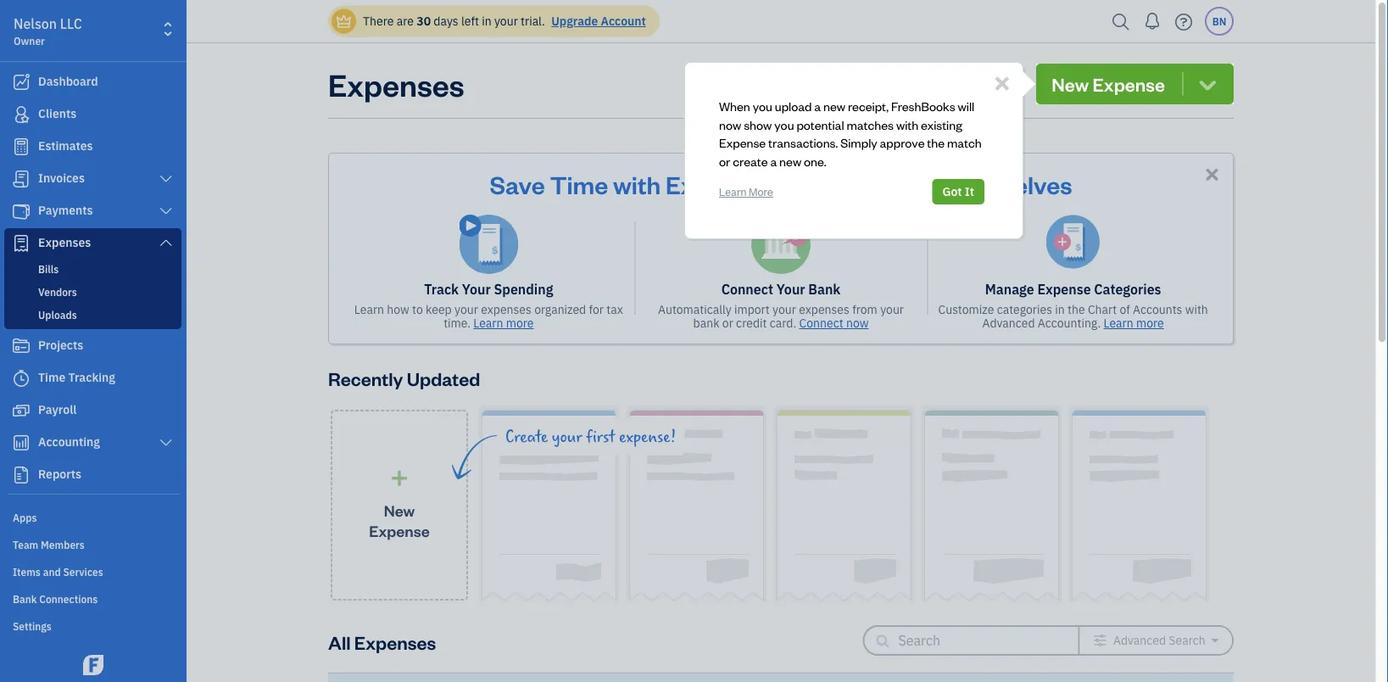 Task type: vqa. For each thing, say whether or not it's contained in the screenshot.


Task type: locate. For each thing, give the bounding box(es) containing it.
or right the bank
[[723, 315, 734, 331]]

1 vertical spatial in
[[1056, 302, 1065, 317]]

1 vertical spatial new expense
[[369, 500, 430, 541]]

chevron large down image for payment icon
[[158, 204, 174, 218]]

0 vertical spatial now
[[720, 116, 742, 132]]

0 vertical spatial you
[[753, 98, 773, 114]]

0 vertical spatial expenses
[[328, 64, 465, 104]]

approve
[[880, 134, 925, 151]]

potential
[[797, 116, 845, 132]]

more right 'of'
[[1137, 315, 1165, 331]]

in right left
[[482, 13, 492, 29]]

1 vertical spatial the
[[1068, 302, 1086, 317]]

the down manage expense categories
[[1068, 302, 1086, 317]]

0 horizontal spatial with
[[613, 168, 661, 200]]

0 horizontal spatial more
[[506, 315, 534, 331]]

1 chevron large down image from the top
[[158, 204, 174, 218]]

expenses down spending
[[481, 302, 532, 317]]

expenses down 'bank'
[[799, 302, 850, 317]]

payment image
[[11, 203, 31, 220]]

you
[[753, 98, 773, 114], [775, 116, 795, 132]]

0 horizontal spatial expenses
[[481, 302, 532, 317]]

1 vertical spatial you
[[775, 116, 795, 132]]

now right card.
[[847, 315, 869, 331]]

now
[[720, 116, 742, 132], [847, 315, 869, 331]]

new up potential
[[824, 98, 846, 114]]

new expense link
[[331, 410, 468, 601]]

card.
[[770, 315, 797, 331]]

new down transactions.
[[780, 153, 802, 169]]

recently updated
[[328, 366, 481, 390]]

expense down plus icon
[[369, 521, 430, 541]]

a
[[815, 98, 821, 114], [771, 153, 777, 169]]

your up "automatically import your expenses from your bank or credit card."
[[777, 280, 806, 298]]

more for categories
[[1137, 315, 1165, 331]]

chevron large down image
[[158, 204, 174, 218], [158, 236, 174, 249], [158, 436, 174, 450]]

freshbooks
[[892, 98, 956, 114]]

2 expenses from the left
[[799, 302, 850, 317]]

1 vertical spatial new
[[780, 153, 802, 169]]

2 chevron large down image from the top
[[158, 236, 174, 249]]

for
[[589, 302, 604, 317]]

learn more down track your spending
[[474, 315, 534, 331]]

0 horizontal spatial new
[[780, 153, 802, 169]]

0 horizontal spatial in
[[482, 13, 492, 29]]

you up 'show'
[[753, 98, 773, 114]]

new expense inside new expense button
[[1052, 72, 1166, 96]]

0 horizontal spatial now
[[720, 116, 742, 132]]

upgrade account link
[[548, 13, 646, 29]]

× when you upload a new receipt, freshbooks will now show you potential matches with existing expense transactions. simply approve the match or create a new one.
[[720, 66, 1011, 169]]

3 chevron large down image from the top
[[158, 436, 174, 450]]

2 your from the left
[[777, 280, 806, 298]]

1 expenses from the left
[[481, 302, 532, 317]]

report image
[[11, 467, 31, 484]]

2 learn more from the left
[[1104, 315, 1165, 331]]

recently
[[328, 366, 403, 390]]

connect for connect now
[[800, 315, 844, 331]]

manage expense categories
[[986, 280, 1162, 298]]

new
[[1052, 72, 1090, 96], [384, 500, 415, 520]]

connect up import
[[722, 280, 774, 298]]

0 vertical spatial new expense
[[1052, 72, 1166, 96]]

invoice image
[[11, 171, 31, 188]]

got it button
[[933, 179, 985, 205]]

a up potential
[[815, 98, 821, 114]]

0 horizontal spatial learn more
[[474, 315, 534, 331]]

organize
[[830, 168, 931, 200]]

more
[[749, 185, 774, 199]]

organized
[[535, 302, 587, 317]]

expenses
[[481, 302, 532, 317], [799, 302, 850, 317]]

your
[[462, 280, 491, 298], [777, 280, 806, 298]]

expense down search 'icon'
[[1093, 72, 1166, 96]]

0 horizontal spatial connect
[[722, 280, 774, 298]]

30
[[417, 13, 431, 29]]

1 horizontal spatial the
[[1068, 302, 1086, 317]]

new expense button
[[1037, 64, 1235, 104]]

0 vertical spatial with
[[897, 116, 919, 132]]

more
[[506, 315, 534, 331], [1137, 315, 1165, 331]]

now down when
[[720, 116, 742, 132]]

new expense down plus icon
[[369, 500, 430, 541]]

1 vertical spatial connect
[[800, 315, 844, 331]]

learn more for categories
[[1104, 315, 1165, 331]]

0 horizontal spatial your
[[462, 280, 491, 298]]

1 horizontal spatial new
[[1052, 72, 1090, 96]]

tax
[[607, 302, 623, 317]]

your
[[495, 13, 518, 29], [455, 302, 478, 317], [773, 302, 797, 317], [881, 302, 904, 317]]

new expense down search 'icon'
[[1052, 72, 1166, 96]]

nelson llc owner
[[14, 15, 82, 48]]

1 horizontal spatial more
[[1137, 315, 1165, 331]]

all expenses
[[328, 630, 436, 654]]

2 horizontal spatial with
[[1186, 302, 1209, 317]]

expenses
[[328, 64, 465, 104], [666, 168, 775, 200], [355, 630, 436, 654]]

new right "×" button
[[1052, 72, 1090, 96]]

how
[[387, 302, 410, 317]]

1 horizontal spatial now
[[847, 315, 869, 331]]

0 vertical spatial a
[[815, 98, 821, 114]]

with inside customize categories in the chart of accounts with advanced accounting.
[[1186, 302, 1209, 317]]

a right create
[[771, 153, 777, 169]]

1 more from the left
[[506, 315, 534, 331]]

with right accounts
[[1186, 302, 1209, 317]]

now inside × when you upload a new receipt, freshbooks will now show you potential matches with existing expense transactions. simply approve the match or create a new one.
[[720, 116, 742, 132]]

track your spending
[[424, 280, 554, 298]]

new
[[824, 98, 846, 114], [780, 153, 802, 169]]

1 horizontal spatial in
[[1056, 302, 1065, 317]]

dashboard image
[[11, 74, 31, 91]]

save time with expenses that organize themselves
[[490, 168, 1073, 200]]

0 horizontal spatial new expense
[[369, 500, 430, 541]]

connect down 'bank'
[[800, 315, 844, 331]]

your inside "learn how to keep your expenses organized for tax time."
[[455, 302, 478, 317]]

money image
[[11, 402, 31, 419]]

with inside × when you upload a new receipt, freshbooks will now show you potential matches with existing expense transactions. simply approve the match or create a new one.
[[897, 116, 919, 132]]

expense up create
[[720, 134, 766, 151]]

1 horizontal spatial with
[[897, 116, 919, 132]]

llc
[[60, 15, 82, 33]]

settings image
[[13, 619, 182, 632]]

new expense
[[1052, 72, 1166, 96], [369, 500, 430, 541]]

trial.
[[521, 13, 545, 29]]

expense
[[1093, 72, 1166, 96], [720, 134, 766, 151], [1038, 280, 1092, 298], [369, 521, 430, 541]]

1 horizontal spatial you
[[775, 116, 795, 132]]

of
[[1120, 302, 1131, 317]]

apps image
[[13, 510, 182, 524]]

0 vertical spatial new
[[1052, 72, 1090, 96]]

2 vertical spatial chevron large down image
[[158, 436, 174, 450]]

1 vertical spatial now
[[847, 315, 869, 331]]

learn left how
[[355, 302, 384, 317]]

1 horizontal spatial expenses
[[799, 302, 850, 317]]

in down manage expense categories
[[1056, 302, 1065, 317]]

1 vertical spatial or
[[723, 315, 734, 331]]

the down existing
[[928, 134, 945, 151]]

time
[[550, 168, 609, 200]]

items and services image
[[13, 564, 182, 578]]

in
[[482, 13, 492, 29], [1056, 302, 1065, 317]]

1 horizontal spatial your
[[777, 280, 806, 298]]

new down plus icon
[[384, 500, 415, 520]]

are
[[397, 13, 414, 29]]

1 horizontal spatial new expense
[[1052, 72, 1166, 96]]

0 horizontal spatial new
[[384, 500, 415, 520]]

simply
[[841, 134, 878, 151]]

0 horizontal spatial a
[[771, 153, 777, 169]]

client image
[[11, 106, 31, 123]]

will
[[958, 98, 975, 114]]

0 vertical spatial or
[[720, 153, 731, 169]]

time.
[[444, 315, 471, 331]]

1 horizontal spatial connect
[[800, 315, 844, 331]]

0 vertical spatial connect
[[722, 280, 774, 298]]

0 vertical spatial chevron large down image
[[158, 204, 174, 218]]

expenses inside "automatically import your expenses from your bank or credit card."
[[799, 302, 850, 317]]

1 horizontal spatial learn more
[[1104, 315, 1165, 331]]

with up approve
[[897, 116, 919, 132]]

0 horizontal spatial the
[[928, 134, 945, 151]]

in inside customize categories in the chart of accounts with advanced accounting.
[[1056, 302, 1065, 317]]

more for spending
[[506, 315, 534, 331]]

0 horizontal spatial you
[[753, 98, 773, 114]]

2 more from the left
[[1137, 315, 1165, 331]]

your down connect your bank
[[773, 302, 797, 317]]

to
[[412, 302, 423, 317]]

estimate image
[[11, 138, 31, 155]]

or left create
[[720, 153, 731, 169]]

0 vertical spatial the
[[928, 134, 945, 151]]

with right time
[[613, 168, 661, 200]]

your up "learn how to keep your expenses organized for tax time."
[[462, 280, 491, 298]]

1 horizontal spatial a
[[815, 98, 821, 114]]

your right keep
[[455, 302, 478, 317]]

learn
[[720, 185, 747, 199], [355, 302, 384, 317], [474, 315, 503, 331], [1104, 315, 1134, 331]]

learn more down categories
[[1104, 315, 1165, 331]]

1 learn more from the left
[[474, 315, 534, 331]]

you down upload
[[775, 116, 795, 132]]

the
[[928, 134, 945, 151], [1068, 302, 1086, 317]]

1 your from the left
[[462, 280, 491, 298]]

1 horizontal spatial new
[[824, 98, 846, 114]]

with
[[897, 116, 919, 132], [613, 168, 661, 200], [1186, 302, 1209, 317]]

new expense inside "new expense" link
[[369, 500, 430, 541]]

connect
[[722, 280, 774, 298], [800, 315, 844, 331]]

learn inside button
[[720, 185, 747, 199]]

save
[[490, 168, 545, 200]]

manage expense categories image
[[1047, 215, 1101, 269]]

1 vertical spatial chevron large down image
[[158, 236, 174, 249]]

1 vertical spatial new
[[384, 500, 415, 520]]

more down spending
[[506, 315, 534, 331]]

2 vertical spatial with
[[1186, 302, 1209, 317]]

learn more
[[474, 315, 534, 331], [1104, 315, 1165, 331]]

or
[[720, 153, 731, 169], [723, 315, 734, 331]]

learn more
[[720, 185, 774, 199]]

learn left more
[[720, 185, 747, 199]]

learn more button
[[720, 179, 775, 205]]

that
[[780, 168, 826, 200]]

main element
[[0, 0, 229, 682]]



Task type: describe. For each thing, give the bounding box(es) containing it.
or inside "automatically import your expenses from your bank or credit card."
[[723, 315, 734, 331]]

accounting.
[[1038, 315, 1102, 331]]

it
[[965, 184, 975, 199]]

track your spending image
[[459, 215, 519, 274]]

automatically
[[658, 302, 732, 317]]

new expense button
[[1037, 64, 1235, 104]]

categories
[[997, 302, 1053, 317]]

nelson
[[14, 15, 57, 33]]

from
[[853, 302, 878, 317]]

new inside the new expense
[[384, 500, 415, 520]]

chart
[[1089, 302, 1118, 317]]

bank
[[809, 280, 841, 298]]

got
[[943, 184, 963, 199]]

connect for connect your bank
[[722, 280, 774, 298]]

chevron large down image for expense image
[[158, 236, 174, 249]]

chevrondown image
[[1197, 72, 1220, 96]]

connect now
[[800, 315, 869, 331]]

connect your bank
[[722, 280, 841, 298]]

expense inside button
[[1093, 72, 1166, 96]]

Search text field
[[899, 627, 1052, 654]]

the inside × when you upload a new receipt, freshbooks will now show you potential matches with existing expense transactions. simply approve the match or create a new one.
[[928, 134, 945, 151]]

there are 30 days left in your trial. upgrade account
[[363, 13, 646, 29]]

transactions.
[[769, 134, 839, 151]]

customize
[[939, 302, 995, 317]]

timer image
[[11, 370, 31, 387]]

team members image
[[13, 537, 182, 551]]

show
[[744, 116, 772, 132]]

match
[[948, 134, 982, 151]]

manage
[[986, 280, 1035, 298]]

owner
[[14, 34, 45, 48]]

upgrade
[[552, 13, 598, 29]]

× dialog
[[685, 62, 1024, 239]]

updated
[[407, 366, 481, 390]]

one.
[[804, 153, 827, 169]]

your for connect
[[777, 280, 806, 298]]

advanced
[[983, 315, 1036, 331]]

chart image
[[11, 434, 31, 451]]

0 vertical spatial in
[[482, 13, 492, 29]]

plus image
[[390, 469, 409, 487]]

create
[[733, 153, 768, 169]]

project image
[[11, 338, 31, 355]]

categories
[[1095, 280, 1162, 298]]

automatically import your expenses from your bank or credit card.
[[658, 302, 904, 331]]

account
[[601, 13, 646, 29]]

your for track
[[462, 280, 491, 298]]

your left trial.
[[495, 13, 518, 29]]

themselves
[[936, 168, 1073, 200]]

expense up customize categories in the chart of accounts with advanced accounting.
[[1038, 280, 1092, 298]]

learn down categories
[[1104, 315, 1134, 331]]

there
[[363, 13, 394, 29]]

learn more for spending
[[474, 315, 534, 331]]

receipt,
[[848, 98, 889, 114]]

expense image
[[11, 235, 31, 252]]

1 vertical spatial with
[[613, 168, 661, 200]]

×
[[995, 66, 1011, 97]]

new inside button
[[1052, 72, 1090, 96]]

1 vertical spatial a
[[771, 153, 777, 169]]

crown image
[[335, 12, 353, 30]]

close image
[[1203, 165, 1223, 184]]

or inside × when you upload a new receipt, freshbooks will now show you potential matches with existing expense transactions. simply approve the match or create a new one.
[[720, 153, 731, 169]]

× button
[[995, 66, 1011, 97]]

freshbooks image
[[80, 655, 107, 675]]

keep
[[426, 302, 452, 317]]

when
[[720, 98, 751, 114]]

existing
[[921, 116, 963, 132]]

got it
[[943, 184, 975, 199]]

upload
[[775, 98, 812, 114]]

learn how to keep your expenses organized for tax time.
[[355, 302, 623, 331]]

chevron large down image for chart image
[[158, 436, 174, 450]]

the inside customize categories in the chart of accounts with advanced accounting.
[[1068, 302, 1086, 317]]

connect your bank image
[[752, 215, 811, 274]]

track
[[424, 280, 459, 298]]

days
[[434, 13, 459, 29]]

left
[[462, 13, 479, 29]]

credit
[[737, 315, 767, 331]]

import
[[735, 302, 770, 317]]

go to help image
[[1171, 9, 1198, 34]]

learn inside "learn how to keep your expenses organized for tax time."
[[355, 302, 384, 317]]

bank
[[694, 315, 720, 331]]

expenses inside "learn how to keep your expenses organized for tax time."
[[481, 302, 532, 317]]

spending
[[494, 280, 554, 298]]

bank connections image
[[13, 591, 182, 605]]

your right from at the top right
[[881, 302, 904, 317]]

learn right time.
[[474, 315, 503, 331]]

matches
[[847, 116, 894, 132]]

customize categories in the chart of accounts with advanced accounting.
[[939, 302, 1209, 331]]

search image
[[1108, 9, 1135, 34]]

all
[[328, 630, 351, 654]]

chevron large down image
[[158, 172, 174, 186]]

1 vertical spatial expenses
[[666, 168, 775, 200]]

0 vertical spatial new
[[824, 98, 846, 114]]

expense inside × when you upload a new receipt, freshbooks will now show you potential matches with existing expense transactions. simply approve the match or create a new one.
[[720, 134, 766, 151]]

2 vertical spatial expenses
[[355, 630, 436, 654]]

accounts
[[1134, 302, 1183, 317]]



